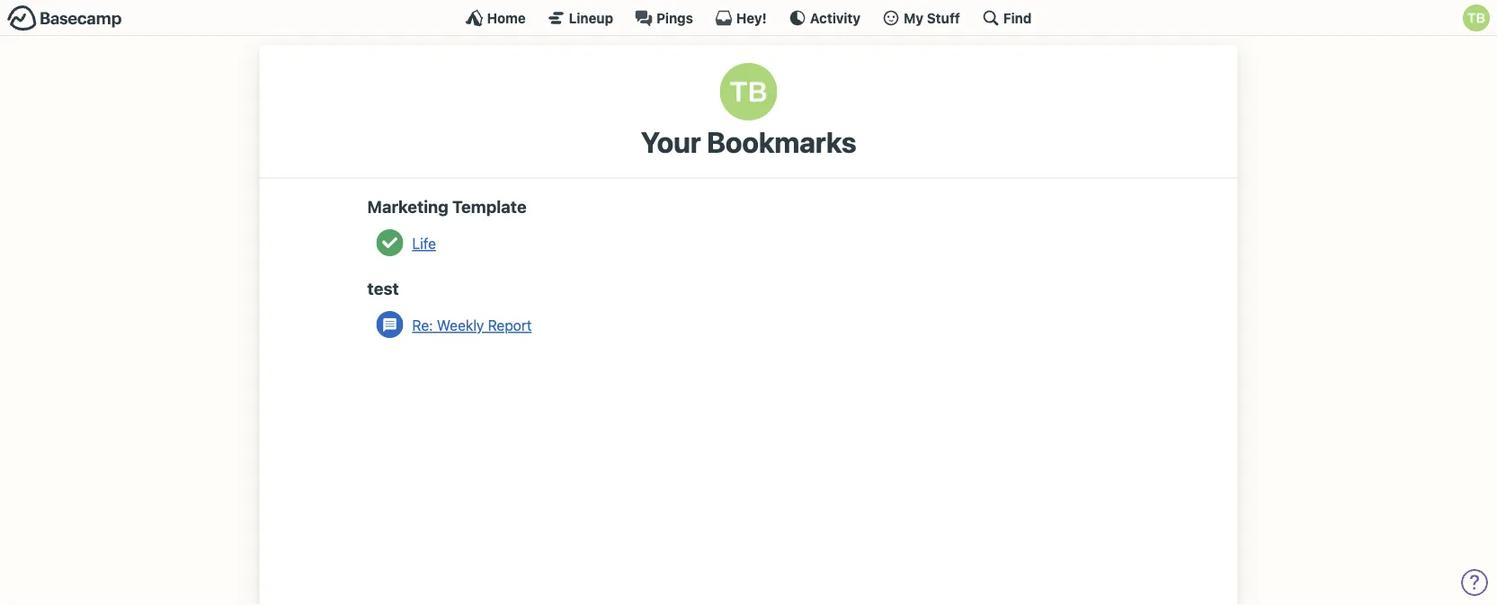 Task type: locate. For each thing, give the bounding box(es) containing it.
my stuff
[[904, 10, 960, 26]]

re: weekly report
[[412, 317, 532, 334]]

marketing
[[367, 196, 449, 216]]

pings
[[657, 10, 693, 26]]

hey! button
[[715, 9, 767, 27]]

pings button
[[635, 9, 693, 27]]

1 horizontal spatial tim burton image
[[1463, 4, 1490, 31]]

tim burton image
[[1463, 4, 1490, 31], [720, 63, 778, 121]]

report
[[488, 317, 532, 334]]

0 horizontal spatial tim burton image
[[720, 63, 778, 121]]

lineup link
[[548, 9, 613, 27]]

test link
[[367, 278, 399, 298]]

your bookmarks
[[641, 125, 857, 159]]

life
[[412, 235, 436, 252]]

home
[[487, 10, 526, 26]]

find
[[1004, 10, 1032, 26]]

re: weekly report link
[[376, 308, 1130, 344]]

my
[[904, 10, 924, 26]]

weekly
[[437, 317, 484, 334]]

0 vertical spatial tim burton image
[[1463, 4, 1490, 31]]



Task type: vqa. For each thing, say whether or not it's contained in the screenshot.
Lineup link
yes



Task type: describe. For each thing, give the bounding box(es) containing it.
home link
[[466, 9, 526, 27]]

test
[[367, 278, 399, 298]]

activity link
[[789, 9, 861, 27]]

bookmarks
[[707, 125, 857, 159]]

activity
[[810, 10, 861, 26]]

lineup
[[569, 10, 613, 26]]

for bookmarks image
[[376, 229, 403, 256]]

my stuff button
[[882, 9, 960, 27]]

template
[[452, 196, 527, 216]]

switch accounts image
[[7, 4, 122, 32]]

re:
[[412, 317, 433, 334]]

life link
[[376, 226, 1130, 262]]

marketing template
[[367, 196, 527, 216]]

1 vertical spatial tim burton image
[[720, 63, 778, 121]]

main element
[[0, 0, 1498, 36]]

marketing template link
[[367, 196, 527, 216]]

for bookmarks image
[[376, 311, 403, 338]]

stuff
[[927, 10, 960, 26]]

your
[[641, 125, 701, 159]]

find button
[[982, 9, 1032, 27]]

hey!
[[737, 10, 767, 26]]



